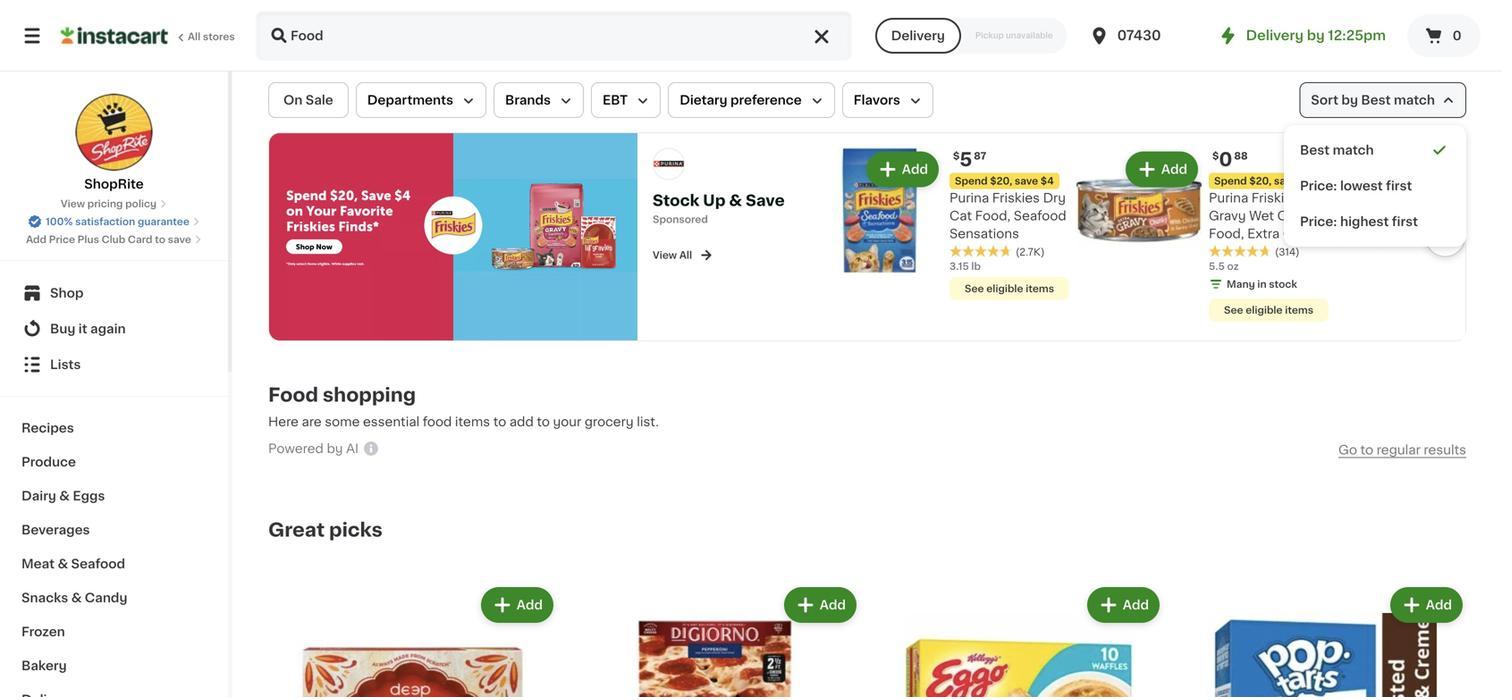 Task type: locate. For each thing, give the bounding box(es) containing it.
$ left 87
[[954, 151, 960, 161]]

save for 0
[[1275, 176, 1298, 186]]

shoprite
[[84, 178, 144, 191]]

1 $20, from the left
[[991, 176, 1013, 186]]

match
[[1395, 94, 1436, 106], [1334, 144, 1375, 157]]

1 vertical spatial first
[[1393, 216, 1419, 228]]

delivery
[[1247, 29, 1304, 42], [892, 30, 946, 42]]

1 $ from the left
[[954, 151, 960, 161]]

by
[[1308, 29, 1325, 42], [1342, 94, 1359, 106], [327, 443, 343, 455]]

items for 0
[[1286, 306, 1314, 315]]

0 horizontal spatial all
[[188, 32, 201, 42]]

purina for 0
[[1210, 192, 1249, 205]]

0 vertical spatial items
[[1026, 284, 1055, 294]]

1 horizontal spatial 0
[[1454, 30, 1462, 42]]

see eligible items down lb
[[965, 284, 1055, 294]]

in left stock
[[1258, 280, 1267, 290]]

spend down the $ 5 87
[[955, 176, 988, 186]]

$4 up dry
[[1041, 176, 1055, 186]]

gravy left wet
[[1210, 210, 1247, 222]]

None search field
[[256, 11, 852, 61]]

1 vertical spatial by
[[1342, 94, 1359, 106]]

card
[[128, 235, 153, 245]]

1 vertical spatial items
[[1286, 306, 1314, 315]]

items down stock
[[1286, 306, 1314, 315]]

go to regular results button
[[1339, 443, 1467, 457]]

2 vertical spatial by
[[327, 443, 343, 455]]

2 spend $20, save $4 from the left
[[1215, 176, 1314, 186]]

0 horizontal spatial see eligible items button
[[950, 277, 1070, 301]]

$ inside $ 0 88
[[1213, 151, 1220, 161]]

0 horizontal spatial by
[[327, 443, 343, 455]]

delivery by 12:25pm link
[[1218, 25, 1387, 47]]

0 horizontal spatial match
[[1334, 144, 1375, 157]]

lowest
[[1341, 180, 1384, 192]]

price:
[[1301, 180, 1338, 192], [1301, 216, 1338, 228]]

purina down $ 0 88
[[1210, 192, 1249, 205]]

1 horizontal spatial seafood
[[1014, 210, 1067, 222]]

2 purina from the left
[[1210, 192, 1249, 205]]

best
[[1362, 94, 1392, 106], [1301, 144, 1330, 157]]

& left eggs
[[59, 490, 70, 503]]

1 horizontal spatial best
[[1362, 94, 1392, 106]]

0 vertical spatial 0
[[1454, 30, 1462, 42]]

$ left 88
[[1213, 151, 1220, 161]]

0 vertical spatial match
[[1395, 94, 1436, 106]]

price: for price: lowest first
[[1301, 180, 1338, 192]]

1 vertical spatial 0
[[1220, 150, 1233, 169]]

grocery
[[585, 416, 634, 428]]

0 vertical spatial see
[[965, 284, 985, 294]]

delivery up flavors dropdown button
[[892, 30, 946, 42]]

price: left highest at the top right of the page
[[1301, 216, 1338, 228]]

items
[[1026, 284, 1055, 294], [1286, 306, 1314, 315], [455, 416, 490, 428]]

gravy down chicken
[[1210, 281, 1247, 294]]

dietary
[[680, 94, 728, 106]]

0 vertical spatial price:
[[1301, 180, 1338, 192]]

first right highest at the top right of the page
[[1393, 216, 1419, 228]]

$20, up wet
[[1250, 176, 1272, 186]]

in up many in stock
[[1264, 264, 1275, 276]]

satisfaction
[[75, 217, 135, 227]]

dietary preference button
[[668, 82, 835, 118]]

dry
[[1044, 192, 1066, 205]]

buy it again
[[50, 323, 126, 335]]

1 purina from the left
[[950, 192, 990, 205]]

1 vertical spatial see eligible items
[[1225, 306, 1314, 315]]

cat inside purina friskies dry cat food, seafood sensations
[[950, 210, 973, 222]]

spend for 0
[[1215, 176, 1248, 186]]

0 vertical spatial view
[[61, 199, 85, 209]]

1 spend $20, save $4 from the left
[[955, 176, 1055, 186]]

0 horizontal spatial food,
[[976, 210, 1011, 222]]

1 horizontal spatial $
[[1213, 151, 1220, 161]]

see eligible items button down lb
[[950, 277, 1070, 301]]

save up purina friskies dry cat food, seafood sensations
[[1015, 176, 1039, 186]]

results
[[1425, 444, 1467, 456]]

$4
[[1041, 176, 1055, 186], [1301, 176, 1314, 186]]

save up wet
[[1275, 176, 1298, 186]]

first right lowest on the right top of the page
[[1387, 180, 1413, 192]]

1 horizontal spatial $4
[[1301, 176, 1314, 186]]

by for sort
[[1342, 94, 1359, 106]]

& left candy on the left bottom
[[71, 592, 82, 605]]

1 $4 from the left
[[1041, 176, 1055, 186]]

items right the food
[[455, 416, 490, 428]]

food, up chunky
[[1210, 228, 1245, 240]]

1 vertical spatial gravy
[[1284, 228, 1321, 240]]

1 horizontal spatial delivery
[[1247, 29, 1304, 42]]

$20, up purina friskies dry cat food, seafood sensations
[[991, 176, 1013, 186]]

1 vertical spatial view
[[653, 251, 677, 260]]

preference
[[731, 94, 802, 106]]

& right meat
[[58, 558, 68, 571]]

all down nsored
[[680, 251, 693, 260]]

all left stores
[[188, 32, 201, 42]]

gravy up (314) at the top of page
[[1284, 228, 1321, 240]]

view up 100%
[[61, 199, 85, 209]]

spend for 5
[[955, 176, 988, 186]]

0 horizontal spatial purina
[[950, 192, 990, 205]]

0 horizontal spatial $4
[[1041, 176, 1055, 186]]

all stores
[[188, 32, 235, 42]]

& inside meat & seafood link
[[58, 558, 68, 571]]

1 horizontal spatial match
[[1395, 94, 1436, 106]]

purina inside purina friskies dry cat food, seafood sensations
[[950, 192, 990, 205]]

cat up sensations
[[950, 210, 973, 222]]

0 horizontal spatial friskies
[[993, 192, 1040, 205]]

see eligible items button
[[950, 277, 1070, 301], [1210, 299, 1329, 322]]

to inside go to regular results button
[[1361, 444, 1374, 456]]

1 horizontal spatial all
[[680, 251, 693, 260]]

cat right wet
[[1278, 210, 1301, 222]]

price
[[49, 235, 75, 245]]

1 vertical spatial best
[[1301, 144, 1330, 157]]

see eligible items down many in stock
[[1225, 306, 1314, 315]]

0 vertical spatial eligible
[[987, 284, 1024, 294]]

flavors
[[854, 94, 901, 106]]

beverages
[[21, 524, 90, 537]]

policy
[[125, 199, 157, 209]]

0 horizontal spatial items
[[455, 416, 490, 428]]

1 horizontal spatial see eligible items button
[[1210, 299, 1329, 322]]

0 horizontal spatial $20,
[[991, 176, 1013, 186]]

$ inside the $ 5 87
[[954, 151, 960, 161]]

sort
[[1312, 94, 1339, 106]]

87
[[975, 151, 987, 161]]

2 horizontal spatial items
[[1286, 306, 1314, 315]]

0 vertical spatial see eligible items
[[965, 284, 1055, 294]]

friskies inside the purina friskies gravy wet cat food, extra gravy chunky with chicken in savory gravy
[[1252, 192, 1300, 205]]

in inside the purina friskies gravy wet cat food, extra gravy chunky with chicken in savory gravy
[[1264, 264, 1275, 276]]

guarantee
[[138, 217, 190, 227]]

0 horizontal spatial see
[[965, 284, 985, 294]]

1 price: from the top
[[1301, 180, 1338, 192]]

spend $20, save $4
[[955, 176, 1055, 186], [1215, 176, 1314, 186]]

1 horizontal spatial eligible
[[1246, 306, 1283, 315]]

$20, for 5
[[991, 176, 1013, 186]]

0 horizontal spatial eligible
[[987, 284, 1024, 294]]

save
[[1015, 176, 1039, 186], [1275, 176, 1298, 186], [168, 235, 191, 245]]

1 friskies from the left
[[993, 192, 1040, 205]]

items for 5
[[1026, 284, 1055, 294]]

seafood
[[1014, 210, 1067, 222], [71, 558, 125, 571]]

view for view pricing policy
[[61, 199, 85, 209]]

purina down the $ 5 87
[[950, 192, 990, 205]]

friskies left dry
[[993, 192, 1040, 205]]

add price plus club card to save link
[[26, 233, 202, 247]]

view down "spo"
[[653, 251, 677, 260]]

0 vertical spatial first
[[1387, 180, 1413, 192]]

first for price: highest first
[[1393, 216, 1419, 228]]

0 horizontal spatial see eligible items
[[965, 284, 1055, 294]]

in
[[1264, 264, 1275, 276], [1258, 280, 1267, 290]]

seafood up candy on the left bottom
[[71, 558, 125, 571]]

100% satisfaction guarantee
[[46, 217, 190, 227]]

0 vertical spatial seafood
[[1014, 210, 1067, 222]]

bakery
[[21, 660, 67, 673]]

chunky
[[1210, 246, 1258, 258]]

to
[[155, 235, 165, 245], [494, 416, 507, 428], [537, 416, 550, 428], [1361, 444, 1374, 456]]

$4 for 5
[[1041, 176, 1055, 186]]

2 price: from the top
[[1301, 216, 1338, 228]]

seafood inside purina friskies dry cat food, seafood sensations
[[1014, 210, 1067, 222]]

list.
[[637, 416, 659, 428]]

delivery for delivery
[[892, 30, 946, 42]]

1 vertical spatial price:
[[1301, 216, 1338, 228]]

powered
[[268, 443, 324, 455]]

snacks & candy
[[21, 592, 127, 605]]

all
[[188, 32, 201, 42], [680, 251, 693, 260]]

eligible
[[987, 284, 1024, 294], [1246, 306, 1283, 315]]

dietary preference
[[680, 94, 802, 106]]

$20,
[[991, 176, 1013, 186], [1250, 176, 1272, 186]]

1 horizontal spatial save
[[1015, 176, 1039, 186]]

sort by best match
[[1312, 94, 1436, 106]]

2 $4 from the left
[[1301, 176, 1314, 186]]

best down sort
[[1301, 144, 1330, 157]]

1 horizontal spatial spend
[[1215, 176, 1248, 186]]

price: highest first option
[[1292, 204, 1460, 240]]

snacks
[[21, 592, 68, 605]]

meat
[[21, 558, 55, 571]]

match up "price: lowest first"
[[1334, 144, 1375, 157]]

departments button
[[356, 82, 487, 118]]

match inside option
[[1334, 144, 1375, 157]]

0 vertical spatial in
[[1264, 264, 1275, 276]]

product group
[[818, 148, 1070, 304], [1077, 148, 1329, 326], [268, 584, 557, 698], [572, 584, 861, 698], [875, 584, 1164, 698], [1178, 584, 1467, 698]]

see eligible items button for 0
[[1210, 299, 1329, 322]]

match up best match option
[[1395, 94, 1436, 106]]

0 horizontal spatial cat
[[950, 210, 973, 222]]

food
[[423, 416, 452, 428]]

to down guarantee
[[155, 235, 165, 245]]

0 horizontal spatial save
[[168, 235, 191, 245]]

spend down $ 0 88
[[1215, 176, 1248, 186]]

2 spend from the left
[[1215, 176, 1248, 186]]

0 vertical spatial food,
[[976, 210, 1011, 222]]

1 horizontal spatial $20,
[[1250, 176, 1272, 186]]

0 horizontal spatial 0
[[1220, 150, 1233, 169]]

eligible down (2.7k) at right
[[987, 284, 1024, 294]]

eligible down many in stock
[[1246, 306, 1283, 315]]

see eligible items
[[965, 284, 1055, 294], [1225, 306, 1314, 315]]

1 horizontal spatial by
[[1308, 29, 1325, 42]]

$ 5 87
[[954, 150, 987, 169]]

1 vertical spatial see
[[1225, 306, 1244, 315]]

purina inside the purina friskies gravy wet cat food, extra gravy chunky with chicken in savory gravy
[[1210, 192, 1249, 205]]

1 horizontal spatial items
[[1026, 284, 1055, 294]]

1 horizontal spatial food,
[[1210, 228, 1245, 240]]

save down guarantee
[[168, 235, 191, 245]]

spend $20, save $4 for 0
[[1215, 176, 1314, 186]]

1 vertical spatial eligible
[[1246, 306, 1283, 315]]

spend
[[955, 176, 988, 186], [1215, 176, 1248, 186]]

save for 5
[[1015, 176, 1039, 186]]

delivery inside button
[[892, 30, 946, 42]]

dairy
[[21, 490, 56, 503]]

0 horizontal spatial spend $20, save $4
[[955, 176, 1055, 186]]

service type group
[[876, 18, 1068, 54]]

& for seafood
[[58, 558, 68, 571]]

1 spend from the left
[[955, 176, 988, 186]]

2 $ from the left
[[1213, 151, 1220, 161]]

0 horizontal spatial seafood
[[71, 558, 125, 571]]

shop link
[[11, 276, 217, 311]]

to right go
[[1361, 444, 1374, 456]]

2 $20, from the left
[[1250, 176, 1272, 186]]

wet
[[1250, 210, 1275, 222]]

sale
[[306, 94, 333, 106]]

1 horizontal spatial purina
[[1210, 192, 1249, 205]]

by right sort
[[1342, 94, 1359, 106]]

Search field
[[258, 13, 851, 59]]

1 horizontal spatial view
[[653, 251, 677, 260]]

07430
[[1118, 29, 1162, 42]]

1 vertical spatial seafood
[[71, 558, 125, 571]]

& inside dairy & eggs "link"
[[59, 490, 70, 503]]

meat & seafood
[[21, 558, 125, 571]]

1 cat from the left
[[950, 210, 973, 222]]

1 vertical spatial in
[[1258, 280, 1267, 290]]

0 horizontal spatial view
[[61, 199, 85, 209]]

100%
[[46, 217, 73, 227]]

some
[[325, 416, 360, 428]]

recipes
[[21, 422, 74, 435]]

friskies inside purina friskies dry cat food, seafood sensations
[[993, 192, 1040, 205]]

stock
[[1270, 280, 1298, 290]]

best up best match option
[[1362, 94, 1392, 106]]

2 cat from the left
[[1278, 210, 1301, 222]]

lb
[[972, 262, 981, 272]]

1 horizontal spatial see
[[1225, 306, 1244, 315]]

best inside field
[[1362, 94, 1392, 106]]

food, up sensations
[[976, 210, 1011, 222]]

1 vertical spatial food,
[[1210, 228, 1245, 240]]

0 vertical spatial by
[[1308, 29, 1325, 42]]

see down the many
[[1225, 306, 1244, 315]]

add price plus club card to save
[[26, 235, 191, 245]]

by left 12:25pm
[[1308, 29, 1325, 42]]

gravy
[[1210, 210, 1247, 222], [1284, 228, 1321, 240], [1210, 281, 1247, 294]]

& right the up at the left of the page
[[729, 193, 743, 209]]

spend $20, save $4 down 87
[[955, 176, 1055, 186]]

items down (2.7k) at right
[[1026, 284, 1055, 294]]

2 friskies from the left
[[1252, 192, 1300, 205]]

0 vertical spatial best
[[1362, 94, 1392, 106]]

1 horizontal spatial friskies
[[1252, 192, 1300, 205]]

by inside field
[[1342, 94, 1359, 106]]

friskies up wet
[[1252, 192, 1300, 205]]

delivery left 12:25pm
[[1247, 29, 1304, 42]]

snacks & candy link
[[11, 582, 217, 616]]

1 horizontal spatial spend $20, save $4
[[1215, 176, 1314, 186]]

0 horizontal spatial $
[[954, 151, 960, 161]]

2 horizontal spatial by
[[1342, 94, 1359, 106]]

food,
[[976, 210, 1011, 222], [1210, 228, 1245, 240]]

0 horizontal spatial delivery
[[892, 30, 946, 42]]

5.5
[[1210, 262, 1226, 272]]

100% satisfaction guarantee button
[[28, 211, 200, 229]]

price: down best match
[[1301, 180, 1338, 192]]

$4 down best match
[[1301, 176, 1314, 186]]

& inside snacks & candy link
[[71, 592, 82, 605]]

by left ai
[[327, 443, 343, 455]]

0 horizontal spatial spend
[[955, 176, 988, 186]]

candy
[[85, 592, 127, 605]]

spend $20, save $4 down 88
[[1215, 176, 1314, 186]]

2 horizontal spatial save
[[1275, 176, 1298, 186]]

see eligible items button down many in stock
[[1210, 299, 1329, 322]]

seafood down dry
[[1014, 210, 1067, 222]]

1 vertical spatial match
[[1334, 144, 1375, 157]]

see down lb
[[965, 284, 985, 294]]

1 horizontal spatial cat
[[1278, 210, 1301, 222]]

1 horizontal spatial see eligible items
[[1225, 306, 1314, 315]]

0 horizontal spatial best
[[1301, 144, 1330, 157]]



Task type: describe. For each thing, give the bounding box(es) containing it.
friskies for 0
[[1252, 192, 1300, 205]]

dairy & eggs link
[[11, 480, 217, 514]]

many in stock
[[1227, 280, 1298, 290]]

spo
[[653, 215, 673, 225]]

price: lowest first
[[1301, 180, 1413, 192]]

seafood inside meat & seafood link
[[71, 558, 125, 571]]

shop
[[50, 287, 84, 300]]

on sale button
[[268, 82, 349, 118]]

1 vertical spatial all
[[680, 251, 693, 260]]

purina for 5
[[950, 192, 990, 205]]

produce
[[21, 456, 76, 469]]

spend $20, save $4 for 5
[[955, 176, 1055, 186]]

0 button
[[1408, 14, 1481, 57]]

best inside option
[[1301, 144, 1330, 157]]

$4 for 0
[[1301, 176, 1314, 186]]

your
[[553, 416, 582, 428]]

0 inside product group
[[1220, 150, 1233, 169]]

first for price: lowest first
[[1387, 180, 1413, 192]]

purina image
[[653, 148, 685, 180]]

departments
[[367, 94, 454, 106]]

5
[[960, 150, 973, 169]]

recipes link
[[11, 412, 217, 446]]

eggs
[[73, 490, 105, 503]]

food, inside the purina friskies gravy wet cat food, extra gravy chunky with chicken in savory gravy
[[1210, 228, 1245, 240]]

extra
[[1248, 228, 1280, 240]]

bakery link
[[11, 649, 217, 683]]

up
[[703, 193, 726, 209]]

match inside field
[[1395, 94, 1436, 106]]

product group containing 5
[[818, 148, 1070, 304]]

ai
[[346, 443, 359, 455]]

3.15 lb
[[950, 262, 981, 272]]

sensations
[[950, 228, 1020, 240]]

(2.7k)
[[1016, 247, 1045, 257]]

view for view all
[[653, 251, 677, 260]]

price: for price: highest first
[[1301, 216, 1338, 228]]

price: highest first
[[1301, 216, 1419, 228]]

dairy & eggs
[[21, 490, 105, 503]]

(314)
[[1276, 247, 1300, 257]]

shoprite link
[[75, 93, 153, 193]]

powered by ai link
[[268, 440, 380, 462]]

again
[[90, 323, 126, 335]]

2 vertical spatial items
[[455, 416, 490, 428]]

see eligible items for 0
[[1225, 306, 1314, 315]]

highest
[[1341, 216, 1390, 228]]

by for powered
[[327, 443, 343, 455]]

delivery for delivery by 12:25pm
[[1247, 29, 1304, 42]]

$ for 5
[[954, 151, 960, 161]]

purina friskies image
[[269, 133, 638, 341]]

instacart logo image
[[61, 25, 168, 47]]

go to regular results
[[1339, 444, 1467, 456]]

sort by list box
[[1285, 125, 1467, 247]]

frozen link
[[11, 616, 217, 649]]

see for 0
[[1225, 306, 1244, 315]]

delivery button
[[876, 18, 962, 54]]

product group containing 0
[[1077, 148, 1329, 326]]

friskies for 5
[[993, 192, 1040, 205]]

2 vertical spatial gravy
[[1210, 281, 1247, 294]]

$ 0 88
[[1213, 150, 1249, 169]]

regular
[[1377, 444, 1421, 456]]

best match option
[[1292, 132, 1460, 168]]

0 vertical spatial gravy
[[1210, 210, 1247, 222]]

by for delivery
[[1308, 29, 1325, 42]]

$20, for 0
[[1250, 176, 1272, 186]]

0 vertical spatial all
[[188, 32, 201, 42]]

essential
[[363, 416, 420, 428]]

food
[[268, 386, 319, 405]]

ebt
[[603, 94, 628, 106]]

lists
[[50, 359, 81, 371]]

view all
[[653, 251, 693, 260]]

to left add
[[494, 416, 507, 428]]

save
[[746, 193, 785, 209]]

great picks
[[268, 521, 383, 540]]

many
[[1227, 280, 1256, 290]]

frozen
[[21, 626, 65, 639]]

3.15
[[950, 262, 970, 272]]

ebt button
[[591, 82, 661, 118]]

5.5 oz
[[1210, 262, 1240, 272]]

buy it again link
[[11, 311, 217, 347]]

cat inside the purina friskies gravy wet cat food, extra gravy chunky with chicken in savory gravy
[[1278, 210, 1301, 222]]

on sale
[[284, 94, 333, 106]]

view pricing policy link
[[61, 197, 167, 211]]

eligible for 5
[[987, 284, 1024, 294]]

nsored
[[673, 215, 708, 225]]

lists link
[[11, 347, 217, 383]]

meat & seafood link
[[11, 548, 217, 582]]

0 inside 0 button
[[1454, 30, 1462, 42]]

food shopping
[[268, 386, 416, 405]]

shoprite logo image
[[75, 93, 153, 172]]

brands button
[[494, 82, 584, 118]]

picks
[[329, 521, 383, 540]]

chicken
[[1210, 264, 1261, 276]]

here
[[268, 416, 299, 428]]

stock up & save spo nsored
[[653, 193, 785, 225]]

price: lowest first option
[[1292, 168, 1460, 204]]

it
[[79, 323, 87, 335]]

$ for 0
[[1213, 151, 1220, 161]]

great
[[268, 521, 325, 540]]

see eligible items button for 5
[[950, 277, 1070, 301]]

purina friskies gravy wet cat food, extra gravy chunky with chicken in savory gravy
[[1210, 192, 1322, 294]]

see for 5
[[965, 284, 985, 294]]

produce link
[[11, 446, 217, 480]]

see eligible items for 5
[[965, 284, 1055, 294]]

07430 button
[[1089, 11, 1197, 61]]

12:25pm
[[1329, 29, 1387, 42]]

best match
[[1301, 144, 1375, 157]]

buy
[[50, 323, 75, 335]]

eligible for 0
[[1246, 306, 1283, 315]]

on
[[284, 94, 303, 106]]

powered by ai
[[268, 443, 359, 455]]

oz
[[1228, 262, 1240, 272]]

brands
[[505, 94, 551, 106]]

to right add
[[537, 416, 550, 428]]

& for candy
[[71, 592, 82, 605]]

flavors button
[[843, 82, 934, 118]]

shopping
[[323, 386, 416, 405]]

& inside stock up & save spo nsored
[[729, 193, 743, 209]]

food, inside purina friskies dry cat food, seafood sensations
[[976, 210, 1011, 222]]

view pricing policy
[[61, 199, 157, 209]]

all stores link
[[61, 11, 236, 61]]

Best match Sort by field
[[1300, 82, 1467, 118]]

stores
[[203, 32, 235, 42]]

here are some essential food items to add to your grocery list.
[[268, 416, 659, 428]]

88
[[1235, 151, 1249, 161]]

& for eggs
[[59, 490, 70, 503]]

to inside add price plus club card to save link
[[155, 235, 165, 245]]

with
[[1261, 246, 1290, 258]]

are
[[302, 416, 322, 428]]



Task type: vqa. For each thing, say whether or not it's contained in the screenshot.
07430
yes



